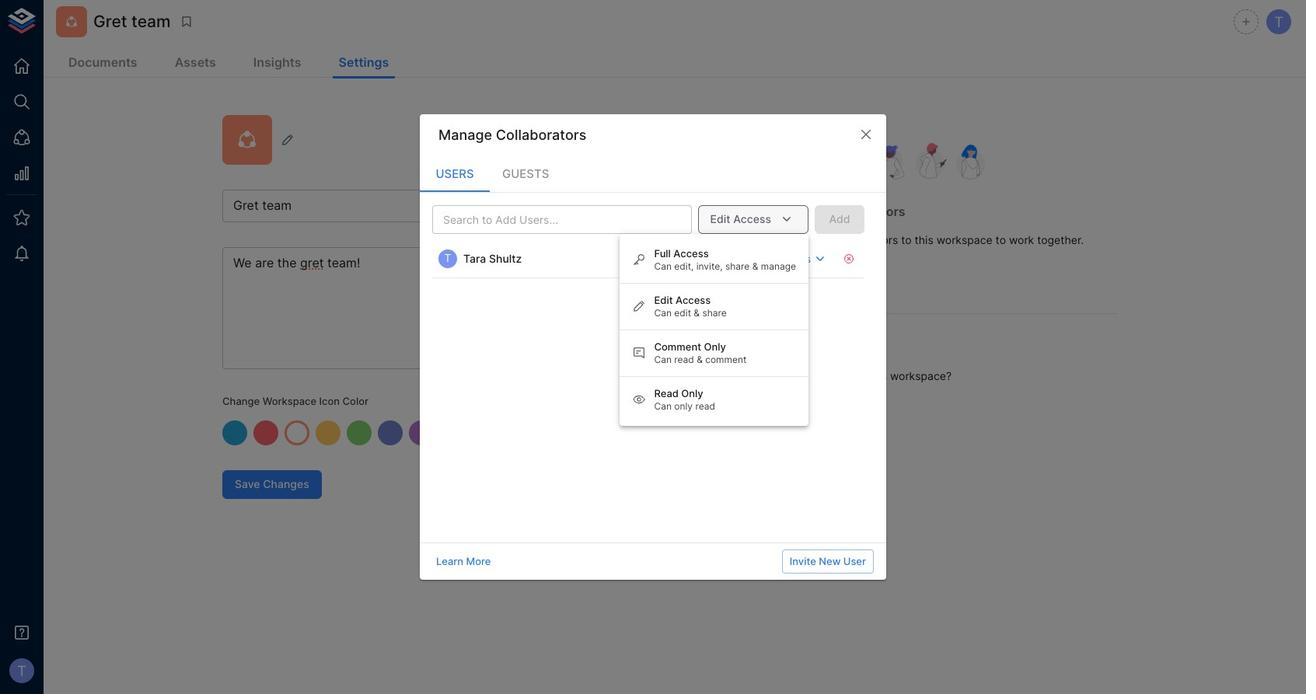 Task type: vqa. For each thing, say whether or not it's contained in the screenshot.
the bottommost Untitled
no



Task type: locate. For each thing, give the bounding box(es) containing it.
share right the invite,
[[725, 261, 750, 272]]

& inside full access can edit, invite, share & manage
[[752, 261, 758, 272]]

gret
[[93, 12, 127, 31]]

0 vertical spatial manage
[[438, 126, 492, 143]]

access up edit
[[676, 294, 711, 306]]

learn
[[436, 555, 463, 568]]

collaborators up guests
[[496, 126, 586, 143]]

only for comment only
[[704, 340, 726, 353]]

can inside edit access can edit & share
[[654, 307, 672, 319]]

full inside button
[[757, 253, 773, 265]]

0 vertical spatial t button
[[1264, 7, 1294, 37]]

edit up comment
[[654, 294, 673, 306]]

3 can from the top
[[654, 354, 672, 366]]

read inside comment only can read & comment
[[674, 354, 694, 366]]

bookmark image
[[179, 15, 193, 29]]

0 vertical spatial &
[[752, 261, 758, 272]]

user
[[843, 555, 866, 568]]

1 vertical spatial manage
[[772, 203, 821, 219]]

change workspace icon color
[[222, 395, 368, 407]]

full
[[654, 247, 671, 260], [757, 253, 773, 265]]

0 horizontal spatial edit
[[654, 294, 673, 306]]

1 vertical spatial t button
[[5, 654, 39, 688]]

1 horizontal spatial edit
[[710, 212, 730, 226]]

workspace
[[937, 233, 993, 246]]

0 vertical spatial this
[[915, 233, 933, 246]]

to right want
[[819, 370, 830, 383]]

full for full access
[[757, 253, 773, 265]]

read right only at bottom
[[695, 400, 715, 412]]

& left the manage
[[752, 261, 758, 272]]

edit up full access can edit, invite, share & manage on the right of the page
[[710, 212, 730, 226]]

full down add
[[757, 253, 773, 265]]

0 vertical spatial read
[[674, 354, 694, 366]]

edit down full access
[[764, 267, 785, 280]]

can inside full access can edit, invite, share & manage
[[654, 261, 672, 272]]

collaborators
[[831, 233, 898, 246]]

1 vertical spatial manage collaborators
[[772, 203, 905, 219]]

only for read only
[[681, 387, 703, 400]]

collaborators up collaborators
[[824, 203, 905, 219]]

zone
[[819, 340, 850, 355]]

manage collaborators inside dialog
[[438, 126, 586, 143]]

can
[[654, 261, 672, 272], [654, 307, 672, 319], [654, 354, 672, 366], [654, 400, 672, 412]]

access up add
[[733, 212, 771, 226]]

access
[[733, 212, 771, 226], [673, 247, 709, 260], [776, 253, 811, 265], [676, 294, 711, 306]]

edit inside edit access button
[[710, 212, 730, 226]]

share inside full access can edit, invite, share & manage
[[725, 261, 750, 272]]

1 horizontal spatial this
[[915, 233, 933, 246]]

save
[[235, 477, 260, 491]]

manage
[[438, 126, 492, 143], [772, 203, 821, 219]]

access inside edit access can edit & share
[[676, 294, 711, 306]]

access for edit access
[[733, 212, 771, 226]]

edit inside edit collaborators button
[[764, 267, 785, 280]]

t button
[[1264, 7, 1294, 37], [5, 654, 39, 688]]

this for to
[[915, 233, 933, 246]]

edit access can edit & share
[[654, 294, 727, 319]]

read down comment
[[674, 354, 694, 366]]

Workspace notes are visible to all members and guests. text field
[[222, 247, 664, 369]]

to right collaborators
[[901, 233, 912, 246]]

edit,
[[674, 261, 694, 272]]

share
[[725, 261, 750, 272], [702, 307, 727, 319]]

access for edit access can edit & share
[[676, 294, 711, 306]]

& for access
[[694, 307, 700, 319]]

share inside edit access can edit & share
[[702, 307, 727, 319]]

& down comment
[[697, 354, 703, 366]]

tara shultz
[[463, 252, 522, 265]]

1 horizontal spatial full
[[757, 253, 773, 265]]

only up comment
[[704, 340, 726, 353]]

documents link
[[62, 48, 144, 79]]

only inside read only can only read
[[681, 387, 703, 400]]

2 vertical spatial collaborators
[[787, 267, 858, 280]]

0 horizontal spatial this
[[868, 370, 887, 383]]

danger
[[772, 340, 816, 355]]

2 horizontal spatial t
[[1274, 13, 1283, 30]]

1 vertical spatial this
[[868, 370, 887, 383]]

add
[[752, 233, 773, 246]]

2 vertical spatial t
[[17, 662, 26, 679]]

only up only at bottom
[[681, 387, 703, 400]]

2 vertical spatial edit
[[654, 294, 673, 306]]

0 vertical spatial share
[[725, 261, 750, 272]]

& right edit
[[694, 307, 700, 319]]

0 horizontal spatial manage
[[438, 126, 492, 143]]

1 vertical spatial only
[[681, 387, 703, 400]]

1 vertical spatial read
[[695, 400, 715, 412]]

manage up users
[[438, 126, 492, 143]]

collaborators down remove
[[787, 267, 858, 280]]

full up edit access can edit & share
[[654, 247, 671, 260]]

& inside comment only can read & comment
[[697, 354, 703, 366]]

access down or
[[776, 253, 811, 265]]

can left edit,
[[654, 261, 672, 272]]

can down read
[[654, 400, 672, 412]]

this right delete
[[868, 370, 887, 383]]

manage collaborators dialog
[[420, 114, 886, 580]]

t inside dialog
[[444, 252, 451, 265]]

only
[[704, 340, 726, 353], [681, 387, 703, 400]]

to
[[901, 233, 912, 246], [996, 233, 1006, 246], [819, 370, 830, 383]]

can inside read only can only read
[[654, 400, 672, 412]]

only inside comment only can read & comment
[[704, 340, 726, 353]]

0 horizontal spatial manage collaborators
[[438, 126, 586, 143]]

collaborators
[[496, 126, 586, 143], [824, 203, 905, 219], [787, 267, 858, 280]]

0 vertical spatial t
[[1274, 13, 1283, 30]]

tab list
[[420, 155, 886, 192]]

full inside full access can edit, invite, share & manage
[[654, 247, 671, 260]]

can down comment
[[654, 354, 672, 366]]

edit
[[710, 212, 730, 226], [764, 267, 785, 280], [654, 294, 673, 306]]

share right edit
[[702, 307, 727, 319]]

& inside edit access can edit & share
[[694, 307, 700, 319]]

t for the bottommost t button
[[17, 662, 26, 679]]

manage up remove
[[772, 203, 821, 219]]

manage
[[761, 261, 796, 272]]

manage collaborators up guests
[[438, 126, 586, 143]]

edit
[[674, 307, 691, 319]]

0 horizontal spatial t button
[[5, 654, 39, 688]]

want
[[791, 370, 816, 383]]

save changes button
[[222, 470, 322, 499]]

0 vertical spatial manage collaborators
[[438, 126, 586, 143]]

1 vertical spatial edit
[[764, 267, 785, 280]]

invite
[[790, 555, 816, 568]]

can left edit
[[654, 307, 672, 319]]

remove
[[790, 233, 828, 246]]

0 horizontal spatial full
[[654, 247, 671, 260]]

2 vertical spatial &
[[697, 354, 703, 366]]

1 horizontal spatial read
[[695, 400, 715, 412]]

0 vertical spatial only
[[704, 340, 726, 353]]

manage collaborators
[[438, 126, 586, 143], [772, 203, 905, 219]]

1 vertical spatial collaborators
[[824, 203, 905, 219]]

manage collaborators up collaborators
[[772, 203, 905, 219]]

access up edit,
[[673, 247, 709, 260]]

can inside comment only can read & comment
[[654, 354, 672, 366]]

0 vertical spatial edit
[[710, 212, 730, 226]]

do you want to delete this workspace?
[[752, 370, 952, 383]]

together.
[[1037, 233, 1084, 246]]

this
[[915, 233, 933, 246], [868, 370, 887, 383]]

1 vertical spatial t
[[444, 252, 451, 265]]

share for edit access
[[702, 307, 727, 319]]

0 horizontal spatial only
[[681, 387, 703, 400]]

edit access
[[710, 212, 771, 226]]

0 horizontal spatial read
[[674, 354, 694, 366]]

access inside full access can edit, invite, share & manage
[[673, 247, 709, 260]]

insights
[[253, 54, 301, 70]]

documents
[[68, 54, 137, 70]]

comment
[[654, 340, 701, 353]]

invite,
[[696, 261, 723, 272]]

icon
[[319, 395, 340, 407]]

1 vertical spatial share
[[702, 307, 727, 319]]

4 can from the top
[[654, 400, 672, 412]]

2 can from the top
[[654, 307, 672, 319]]

users
[[436, 166, 474, 181]]

read
[[674, 354, 694, 366], [695, 400, 715, 412]]

2 horizontal spatial edit
[[764, 267, 785, 280]]

workspace
[[262, 395, 317, 407]]

1 vertical spatial &
[[694, 307, 700, 319]]

to left work
[[996, 233, 1006, 246]]

Search to Add Users... text field
[[437, 210, 661, 230]]

1 horizontal spatial only
[[704, 340, 726, 353]]

this left workspace
[[915, 233, 933, 246]]

0 horizontal spatial to
[[819, 370, 830, 383]]

1 can from the top
[[654, 261, 672, 272]]

0 vertical spatial collaborators
[[496, 126, 586, 143]]

tab list containing users
[[420, 155, 886, 192]]

1 horizontal spatial t button
[[1264, 7, 1294, 37]]

t
[[1274, 13, 1283, 30], [444, 252, 451, 265], [17, 662, 26, 679]]

new
[[819, 555, 841, 568]]

0 horizontal spatial t
[[17, 662, 26, 679]]

can for full
[[654, 261, 672, 272]]

edit for edit collaborators
[[764, 267, 785, 280]]

&
[[752, 261, 758, 272], [694, 307, 700, 319], [697, 354, 703, 366]]

1 horizontal spatial t
[[444, 252, 451, 265]]



Task type: describe. For each thing, give the bounding box(es) containing it.
permanently
[[764, 403, 830, 417]]

gret team
[[93, 12, 171, 31]]

2 horizontal spatial to
[[996, 233, 1006, 246]]

share for full access
[[725, 261, 750, 272]]

guests button
[[490, 155, 562, 192]]

full for full access can edit, invite, share & manage
[[654, 247, 671, 260]]

comment
[[705, 354, 747, 366]]

learn more
[[436, 555, 491, 568]]

full access can edit, invite, share & manage
[[654, 247, 796, 272]]

edit collaborators button
[[752, 260, 870, 288]]

only
[[674, 400, 693, 412]]

collaborators inside dialog
[[496, 126, 586, 143]]

t for top t button
[[1274, 13, 1283, 30]]

can for edit
[[654, 307, 672, 319]]

permanently delete button
[[752, 397, 879, 425]]

1 horizontal spatial to
[[901, 233, 912, 246]]

insights link
[[247, 48, 307, 79]]

assets link
[[168, 48, 222, 79]]

read only can only read
[[654, 387, 715, 412]]

delete
[[833, 403, 867, 417]]

save changes
[[235, 477, 309, 491]]

settings
[[339, 54, 389, 70]]

color
[[342, 395, 368, 407]]

settings link
[[332, 48, 395, 79]]

do
[[752, 370, 766, 383]]

workspace?
[[890, 370, 952, 383]]

Workspace Name text field
[[222, 190, 664, 222]]

danger zone
[[772, 340, 850, 355]]

invite new user
[[790, 555, 866, 568]]

learn more button
[[432, 550, 495, 574]]

edit inside edit access can edit & share
[[654, 294, 673, 306]]

can for comment
[[654, 354, 672, 366]]

access for full access can edit, invite, share & manage
[[673, 247, 709, 260]]

comment only can read & comment
[[654, 340, 747, 366]]

1 horizontal spatial manage
[[772, 203, 821, 219]]

tara
[[463, 252, 486, 265]]

shultz
[[489, 252, 522, 265]]

team
[[131, 12, 171, 31]]

work
[[1009, 233, 1034, 246]]

more
[[466, 555, 491, 568]]

access for full access
[[776, 253, 811, 265]]

or
[[776, 233, 786, 246]]

full access
[[757, 253, 811, 265]]

& for only
[[697, 354, 703, 366]]

can for read
[[654, 400, 672, 412]]

collaborators inside button
[[787, 267, 858, 280]]

read inside read only can only read
[[695, 400, 715, 412]]

manage inside manage collaborators dialog
[[438, 126, 492, 143]]

1 horizontal spatial manage collaborators
[[772, 203, 905, 219]]

edit collaborators
[[764, 267, 858, 280]]

you
[[769, 370, 788, 383]]

full access button
[[753, 247, 833, 272]]

read
[[654, 387, 679, 400]]

edit access button
[[698, 205, 809, 234]]

changes
[[263, 477, 309, 491]]

delete
[[833, 370, 865, 383]]

edit for edit access
[[710, 212, 730, 226]]

permanently delete
[[764, 403, 867, 417]]

guests
[[502, 166, 549, 181]]

assets
[[175, 54, 216, 70]]

add or remove collaborators to this workspace to work together.
[[752, 233, 1084, 246]]

users button
[[420, 155, 490, 192]]

change
[[222, 395, 260, 407]]

this for delete
[[868, 370, 887, 383]]



